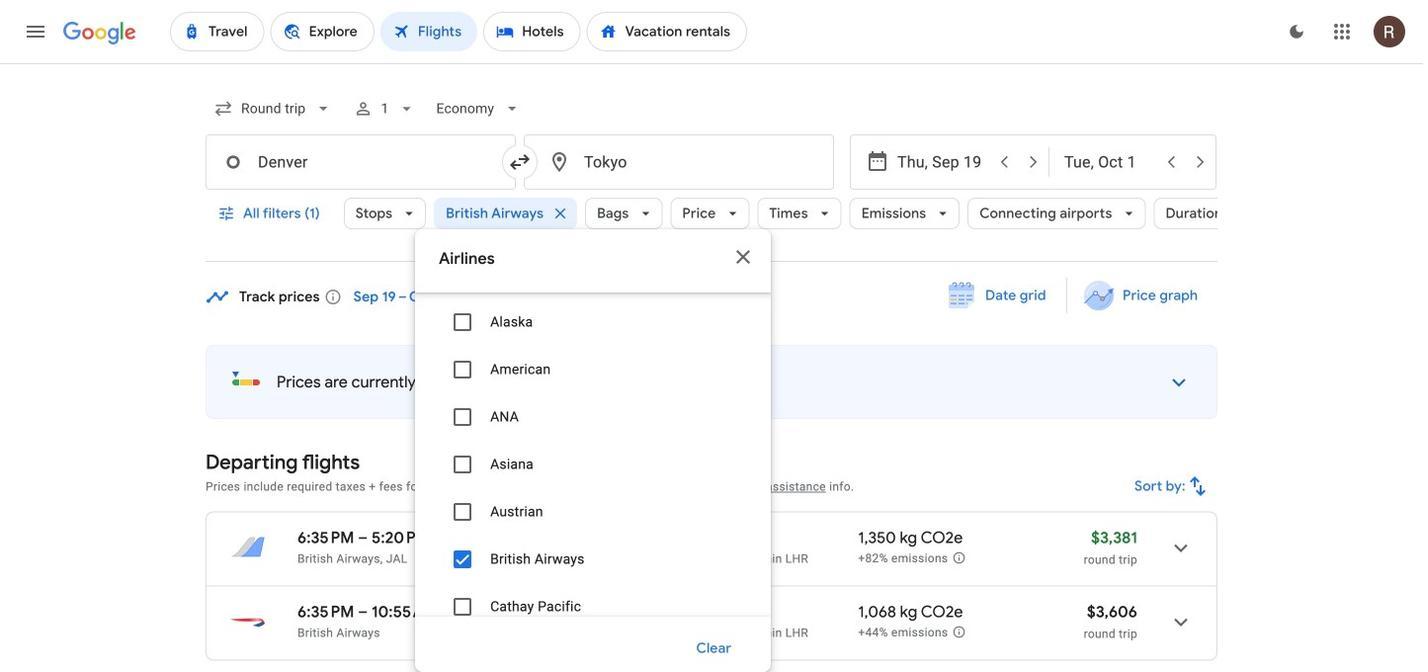 Task type: locate. For each thing, give the bounding box(es) containing it.
close dialog image
[[732, 245, 756, 269]]

find the best price region
[[206, 278, 1218, 329]]

carbon emissions estimate: 1,068 kilograms. +44% emissions. learn more about this emissions estimate image
[[953, 625, 966, 639]]

Where to? text field
[[524, 134, 835, 190]]

Departure text field
[[898, 135, 989, 189]]

total duration 25 hr 20 min. element
[[592, 603, 720, 625]]

Return text field
[[1065, 135, 1156, 189]]

None search field
[[206, 34, 1257, 672]]

carbon emissions estimate: 1,350 kilograms. +82% emissions. learn more about this emissions estimate image
[[953, 551, 966, 565]]

main content
[[206, 278, 1218, 672]]

3606 US dollars text field
[[1088, 602, 1138, 622]]

Where from? text field
[[206, 134, 516, 190]]

leaves denver international airport at 6:35 pm on thursday, september 19 and arrives at haneda airport at 10:55 am on saturday, september 21. element
[[298, 602, 449, 622]]

leaves denver international airport at 6:35 pm on thursday, september 19 and arrives at haneda airport at 5:20 pm on saturday, september 21. element
[[298, 528, 441, 548]]

swap origin and destination. image
[[508, 150, 532, 174]]

None field
[[206, 85, 341, 133], [429, 85, 530, 133], [206, 85, 341, 133], [429, 85, 530, 133]]

Departure time: 6:35 PM. text field
[[298, 528, 354, 548]]



Task type: vqa. For each thing, say whether or not it's contained in the screenshot.
Arrival time: 10:55 AM on  Saturday, September 21. text box
yes



Task type: describe. For each thing, give the bounding box(es) containing it.
3381 US dollars text field
[[1092, 528, 1138, 548]]

Departure time: 6:35 PM. text field
[[298, 602, 354, 622]]

Arrival time: 5:20 PM on  Saturday, September 21. text field
[[372, 528, 441, 548]]

main menu image
[[24, 20, 47, 44]]

change appearance image
[[1274, 8, 1321, 55]]

air india only image
[[669, 251, 748, 299]]

1 stop flight. element
[[720, 603, 762, 625]]

Arrival time: 10:55 AM on  Saturday, September 21. text field
[[372, 602, 449, 622]]

learn more about tracked prices image
[[324, 288, 342, 306]]

loading results progress bar
[[0, 63, 1424, 67]]



